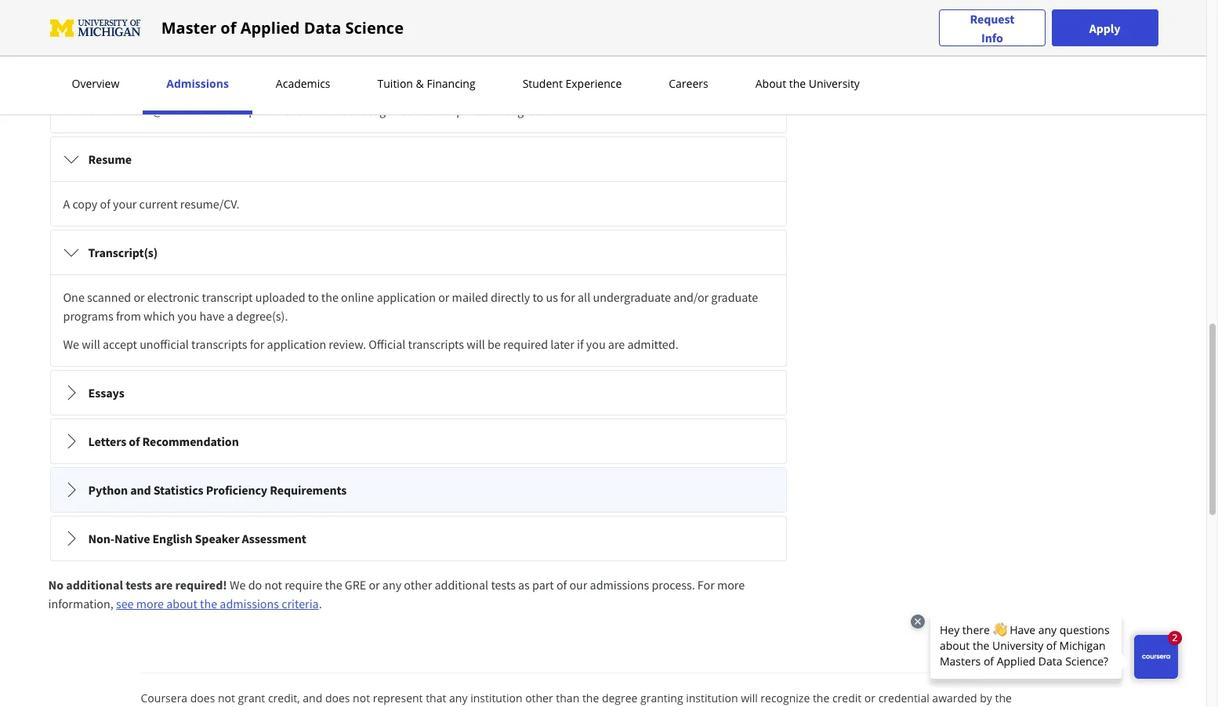 Task type: locate. For each thing, give the bounding box(es) containing it.
the down required!
[[200, 596, 217, 612]]

process.
[[652, 577, 695, 593]]

0 vertical spatial more
[[717, 577, 745, 593]]

0 vertical spatial degree
[[158, 84, 194, 100]]

degree,
[[679, 84, 718, 100]]

1 horizontal spatial transcripts
[[408, 336, 464, 352]]

directly
[[491, 289, 530, 305]]

have down transcript
[[200, 308, 225, 324]]

1 vertical spatial degree
[[602, 691, 638, 706]]

0 horizontal spatial undergraduate
[[316, 84, 394, 100]]

for right us
[[561, 289, 575, 305]]

careers
[[669, 76, 709, 91]]

or left "mailed"
[[439, 289, 450, 305]]

0 horizontal spatial does
[[190, 691, 215, 706]]

undergraduate degree
[[88, 39, 212, 55]]

1 horizontal spatial other
[[526, 691, 553, 706]]

1 horizontal spatial will
[[467, 336, 485, 352]]

0 horizontal spatial not
[[218, 691, 235, 706]]

1 horizontal spatial as
[[518, 577, 530, 593]]

1 vertical spatial for
[[561, 289, 575, 305]]

requirements
[[270, 482, 347, 498]]

the right about
[[790, 76, 806, 91]]

0 vertical spatial any
[[383, 577, 402, 593]]

we left do
[[230, 577, 246, 593]]

will down the programs
[[82, 336, 100, 352]]

tuition
[[378, 76, 413, 91]]

1 horizontal spatial institution
[[686, 691, 738, 706]]

be right the would
[[341, 103, 354, 118]]

a
[[556, 84, 563, 100], [227, 308, 234, 324]]

0 vertical spatial undergraduate
[[316, 84, 394, 100]]

a down transcript
[[227, 308, 234, 324]]

1 horizontal spatial be
[[488, 336, 501, 352]]

granting
[[641, 691, 683, 706]]

1 vertical spatial as
[[518, 577, 530, 593]]

will inside coursera does not grant credit, and does not represent that any institution other than the degree granting institution will recognize the credit or credential awarded by the
[[741, 691, 758, 706]]

or right gre
[[369, 577, 380, 593]]

of inside we do not require the gre or any other additional tests as part of our admissions process. for more information,
[[557, 577, 567, 593]]

more down no additional tests are required!
[[136, 596, 164, 612]]

assessment
[[242, 531, 306, 547]]

overview link
[[67, 76, 124, 91]]

0 horizontal spatial degree.
[[397, 84, 436, 100]]

0 horizontal spatial we
[[63, 336, 79, 352]]

or inside coursera does not grant credit, and does not represent that any institution other than the degree granting institution will recognize the credit or credential awarded by the
[[865, 691, 876, 706]]

other left "than"
[[526, 691, 553, 706]]

2 additional from the left
[[435, 577, 489, 593]]

non-native english speaker assessment button
[[51, 517, 786, 561]]

1 vertical spatial admissions
[[220, 596, 279, 612]]

1 horizontal spatial additional
[[435, 577, 489, 593]]

if right later
[[577, 336, 584, 352]]

1 horizontal spatial application
[[377, 289, 436, 305]]

1 vertical spatial you
[[178, 308, 197, 324]]

you down electronic
[[178, 308, 197, 324]]

of
[[221, 17, 236, 38], [100, 196, 110, 212], [129, 434, 140, 449], [557, 577, 567, 593]]

you
[[448, 84, 468, 100], [178, 308, 197, 324], [586, 336, 606, 352]]

institution
[[471, 691, 523, 706], [686, 691, 738, 706]]

1 vertical spatial more
[[136, 596, 164, 612]]

does
[[190, 691, 215, 706], [325, 691, 350, 706]]

an up this
[[301, 84, 314, 100]]

1 horizontal spatial tests
[[491, 577, 516, 593]]

resume
[[88, 151, 132, 167]]

.
[[319, 596, 322, 612]]

transcripts down "one scanned or electronic transcript uploaded to the online application or mailed directly to us for all undergraduate and/or graduate programs from which you have a degree(s)."
[[408, 336, 464, 352]]

resume button
[[51, 137, 786, 181]]

as down &
[[417, 103, 428, 118]]

of left our
[[557, 577, 567, 593]]

1 horizontal spatial undergraduate
[[593, 289, 671, 305]]

three-
[[565, 84, 597, 100]]

1 vertical spatial a
[[227, 308, 234, 324]]

1 horizontal spatial we
[[230, 577, 246, 593]]

to right uploaded in the left of the page
[[308, 289, 319, 305]]

online
[[341, 289, 374, 305]]

and
[[130, 482, 151, 498], [303, 691, 323, 706]]

1 horizontal spatial any
[[449, 691, 468, 706]]

tests inside we do not require the gre or any other additional tests as part of our admissions process. for more information,
[[491, 577, 516, 593]]

equivalent
[[446, 103, 502, 118]]

0 horizontal spatial additional
[[66, 577, 123, 593]]

2 horizontal spatial will
[[741, 691, 758, 706]]

if left this
[[275, 103, 281, 118]]

review.
[[329, 336, 366, 352]]

tests up see
[[126, 577, 152, 593]]

0 vertical spatial are
[[608, 336, 625, 352]]

we for do
[[230, 577, 246, 593]]

or
[[134, 289, 145, 305], [439, 289, 450, 305], [369, 577, 380, 593], [865, 691, 876, 706]]

1 vertical spatial an
[[431, 103, 444, 118]]

letters of recommendation
[[88, 434, 239, 449]]

0 horizontal spatial a
[[227, 308, 234, 324]]

request
[[970, 11, 1015, 26]]

0 horizontal spatial will
[[82, 336, 100, 352]]

1 horizontal spatial if
[[577, 336, 584, 352]]

request info button
[[939, 9, 1046, 47]]

transcript(s) button
[[51, 231, 786, 274]]

other down non-native english speaker assessment dropdown button in the bottom of the page
[[404, 577, 432, 593]]

applied
[[240, 17, 300, 38]]

later
[[551, 336, 575, 352]]

2 tests from the left
[[491, 577, 516, 593]]

be left required
[[488, 336, 501, 352]]

apply button
[[1052, 9, 1159, 46]]

or right credit
[[865, 691, 876, 706]]

programs
[[63, 308, 113, 324]]

a copy of your current resume/cv.
[[63, 196, 240, 212]]

any right gre
[[383, 577, 402, 593]]

1 vertical spatial other
[[526, 691, 553, 706]]

we inside we do not require the gre or any other additional tests as part of our admissions process. for more information,
[[230, 577, 246, 593]]

0 vertical spatial application
[[377, 289, 436, 305]]

0 horizontal spatial to
[[222, 103, 232, 118]]

or inside we do not require the gre or any other additional tests as part of our admissions process. for more information,
[[369, 577, 380, 593]]

we down the programs
[[63, 336, 79, 352]]

0 horizontal spatial admissions
[[220, 596, 279, 612]]

for right overview
[[121, 84, 136, 100]]

1 horizontal spatial an
[[431, 103, 444, 118]]

degree up umsi.mads@umich.edu on the top of the page
[[158, 84, 194, 100]]

0 horizontal spatial an
[[301, 84, 314, 100]]

gre
[[345, 577, 366, 593]]

completed
[[498, 84, 554, 100]]

scanned
[[87, 289, 131, 305]]

if inside applicants for the degree program must have an undergraduate degree. if you have completed a three-year bachelor's degree, please email umsi.mads@umich.edu to inquire if this would be recognized as an equivalent degree.
[[275, 103, 281, 118]]

non-native english speaker assessment
[[88, 531, 306, 547]]

student experience
[[523, 76, 622, 91]]

will left recognize
[[741, 691, 758, 706]]

0 vertical spatial other
[[404, 577, 432, 593]]

the inside we do not require the gre or any other additional tests as part of our admissions process. for more information,
[[325, 577, 342, 593]]

does right credit,
[[325, 691, 350, 706]]

0 vertical spatial admissions
[[590, 577, 649, 593]]

for inside applicants for the degree program must have an undergraduate degree. if you have completed a three-year bachelor's degree, please email umsi.mads@umich.edu to inquire if this would be recognized as an equivalent degree.
[[121, 84, 136, 100]]

degree left granting
[[602, 691, 638, 706]]

degree
[[158, 84, 194, 100], [602, 691, 638, 706]]

you right later
[[586, 336, 606, 352]]

more right for
[[717, 577, 745, 593]]

0 horizontal spatial application
[[267, 336, 326, 352]]

1 horizontal spatial for
[[250, 336, 265, 352]]

institution right that
[[471, 691, 523, 706]]

2 institution from the left
[[686, 691, 738, 706]]

information,
[[48, 596, 114, 612]]

1 horizontal spatial does
[[325, 691, 350, 706]]

have up 'equivalent' in the left of the page
[[470, 84, 495, 100]]

1 horizontal spatial a
[[556, 84, 563, 100]]

a left three-
[[556, 84, 563, 100]]

and right the python
[[130, 482, 151, 498]]

transcripts down transcript
[[191, 336, 247, 352]]

1 horizontal spatial admissions
[[590, 577, 649, 593]]

of right letters
[[129, 434, 140, 449]]

the left credit
[[813, 691, 830, 706]]

0 horizontal spatial any
[[383, 577, 402, 593]]

other
[[404, 577, 432, 593], [526, 691, 553, 706]]

tests
[[126, 577, 152, 593], [491, 577, 516, 593]]

an down if
[[431, 103, 444, 118]]

1 vertical spatial any
[[449, 691, 468, 706]]

the inside applicants for the degree program must have an undergraduate degree. if you have completed a three-year bachelor's degree, please email umsi.mads@umich.edu to inquire if this would be recognized as an equivalent degree.
[[138, 84, 155, 100]]

credential
[[879, 691, 930, 706]]

not
[[265, 577, 282, 593], [218, 691, 235, 706], [353, 691, 370, 706]]

uploaded
[[255, 289, 306, 305]]

a inside applicants for the degree program must have an undergraduate degree. if you have completed a three-year bachelor's degree, please email umsi.mads@umich.edu to inquire if this would be recognized as an equivalent degree.
[[556, 84, 563, 100]]

to down program
[[222, 103, 232, 118]]

and right credit,
[[303, 691, 323, 706]]

not left represent
[[353, 691, 370, 706]]

undergraduate right all at the left top
[[593, 289, 671, 305]]

would
[[306, 103, 339, 118]]

any
[[383, 577, 402, 593], [449, 691, 468, 706]]

0 horizontal spatial be
[[341, 103, 354, 118]]

0 horizontal spatial as
[[417, 103, 428, 118]]

0 vertical spatial a
[[556, 84, 563, 100]]

credit
[[833, 691, 862, 706]]

0 horizontal spatial institution
[[471, 691, 523, 706]]

please
[[720, 84, 754, 100]]

you right if
[[448, 84, 468, 100]]

0 horizontal spatial transcripts
[[191, 336, 247, 352]]

0 vertical spatial if
[[275, 103, 281, 118]]

not for grant
[[218, 691, 235, 706]]

english
[[152, 531, 192, 547]]

1 horizontal spatial degree
[[602, 691, 638, 706]]

2 horizontal spatial for
[[561, 289, 575, 305]]

1 horizontal spatial you
[[448, 84, 468, 100]]

admissions right our
[[590, 577, 649, 593]]

0 vertical spatial as
[[417, 103, 428, 118]]

0 vertical spatial for
[[121, 84, 136, 100]]

are
[[608, 336, 625, 352], [155, 577, 173, 593]]

are left 'admitted.'
[[608, 336, 625, 352]]

1 vertical spatial undergraduate
[[593, 289, 671, 305]]

does right coursera in the left of the page
[[190, 691, 215, 706]]

0 vertical spatial and
[[130, 482, 151, 498]]

degree.
[[397, 84, 436, 100], [505, 103, 544, 118]]

as
[[417, 103, 428, 118], [518, 577, 530, 593]]

will down "mailed"
[[467, 336, 485, 352]]

an
[[301, 84, 314, 100], [431, 103, 444, 118]]

0 vertical spatial be
[[341, 103, 354, 118]]

1 vertical spatial we
[[230, 577, 246, 593]]

applicants
[[63, 84, 118, 100]]

1 horizontal spatial not
[[265, 577, 282, 593]]

resume/cv.
[[180, 196, 240, 212]]

undergraduate up recognized
[[316, 84, 394, 100]]

university
[[809, 76, 860, 91]]

have inside "one scanned or electronic transcript uploaded to the online application or mailed directly to us for all undergraduate and/or graduate programs from which you have a degree(s)."
[[200, 308, 225, 324]]

admissions
[[590, 577, 649, 593], [220, 596, 279, 612]]

1 vertical spatial and
[[303, 691, 323, 706]]

0 horizontal spatial for
[[121, 84, 136, 100]]

1 horizontal spatial and
[[303, 691, 323, 706]]

0 horizontal spatial and
[[130, 482, 151, 498]]

umsi.mads@umich.edu
[[95, 103, 219, 118]]

undergraduate
[[316, 84, 394, 100], [593, 289, 671, 305]]

application down degree(s).
[[267, 336, 326, 352]]

for down degree(s).
[[250, 336, 265, 352]]

not for require
[[265, 577, 282, 593]]

not inside we do not require the gre or any other additional tests as part of our admissions process. for more information,
[[265, 577, 282, 593]]

0 horizontal spatial other
[[404, 577, 432, 593]]

0 horizontal spatial have
[[200, 308, 225, 324]]

will
[[82, 336, 100, 352], [467, 336, 485, 352], [741, 691, 758, 706]]

academics
[[276, 76, 331, 91]]

2 vertical spatial you
[[586, 336, 606, 352]]

any inside coursera does not grant credit, and does not represent that any institution other than the degree granting institution will recognize the credit or credential awarded by the
[[449, 691, 468, 706]]

as inside applicants for the degree program must have an undergraduate degree. if you have completed a three-year bachelor's degree, please email umsi.mads@umich.edu to inquire if this would be recognized as an equivalent degree.
[[417, 103, 428, 118]]

not right do
[[265, 577, 282, 593]]

0 vertical spatial degree.
[[397, 84, 436, 100]]

have up this
[[273, 84, 298, 100]]

admissions down do
[[220, 596, 279, 612]]

additional down non-native english speaker assessment dropdown button in the bottom of the page
[[435, 577, 489, 593]]

1 vertical spatial are
[[155, 577, 173, 593]]

1 horizontal spatial more
[[717, 577, 745, 593]]

the left gre
[[325, 577, 342, 593]]

must
[[244, 84, 270, 100]]

additional up information,
[[66, 577, 123, 593]]

the left online
[[321, 289, 339, 305]]

0 horizontal spatial if
[[275, 103, 281, 118]]

0 horizontal spatial degree
[[158, 84, 194, 100]]

institution right granting
[[686, 691, 738, 706]]

the up umsi.mads@umich.edu on the top of the page
[[138, 84, 155, 100]]

info
[[982, 29, 1004, 45]]

you inside "one scanned or electronic transcript uploaded to the online application or mailed directly to us for all undergraduate and/or graduate programs from which you have a degree(s)."
[[178, 308, 197, 324]]

1 vertical spatial degree.
[[505, 103, 544, 118]]

copy
[[72, 196, 97, 212]]

0 vertical spatial you
[[448, 84, 468, 100]]

for inside "one scanned or electronic transcript uploaded to the online application or mailed directly to us for all undergraduate and/or graduate programs from which you have a degree(s)."
[[561, 289, 575, 305]]

as left part on the bottom left of the page
[[518, 577, 530, 593]]

1 transcripts from the left
[[191, 336, 247, 352]]

student experience link
[[518, 76, 627, 91]]

non-
[[88, 531, 115, 547]]

0 horizontal spatial more
[[136, 596, 164, 612]]

be
[[341, 103, 354, 118], [488, 336, 501, 352]]

be inside applicants for the degree program must have an undergraduate degree. if you have completed a three-year bachelor's degree, please email umsi.mads@umich.edu to inquire if this would be recognized as an equivalent degree.
[[341, 103, 354, 118]]

0 horizontal spatial you
[[178, 308, 197, 324]]

any right that
[[449, 691, 468, 706]]

application down transcript(s) dropdown button
[[377, 289, 436, 305]]

or up 'from'
[[134, 289, 145, 305]]

are up about
[[155, 577, 173, 593]]

0 vertical spatial we
[[63, 336, 79, 352]]

admitted.
[[628, 336, 679, 352]]

0 horizontal spatial tests
[[126, 577, 152, 593]]

tests left part on the bottom left of the page
[[491, 577, 516, 593]]

required
[[503, 336, 548, 352]]

not left grant
[[218, 691, 235, 706]]

to left us
[[533, 289, 544, 305]]

of left your
[[100, 196, 110, 212]]

if
[[275, 103, 281, 118], [577, 336, 584, 352]]

our
[[570, 577, 588, 593]]



Task type: vqa. For each thing, say whether or not it's contained in the screenshot.
leftmost should
no



Task type: describe. For each thing, give the bounding box(es) containing it.
1 vertical spatial if
[[577, 336, 584, 352]]

to inside applicants for the degree program must have an undergraduate degree. if you have completed a three-year bachelor's degree, please email umsi.mads@umich.edu to inquire if this would be recognized as an equivalent degree.
[[222, 103, 232, 118]]

degree inside applicants for the degree program must have an undergraduate degree. if you have completed a three-year bachelor's degree, please email umsi.mads@umich.edu to inquire if this would be recognized as an equivalent degree.
[[158, 84, 194, 100]]

1 tests from the left
[[126, 577, 152, 593]]

program
[[196, 84, 242, 100]]

we will accept unofficial transcripts for application review. official transcripts will be required later if you are admitted.
[[63, 336, 679, 352]]

experience
[[566, 76, 622, 91]]

criteria
[[282, 596, 319, 612]]

this
[[284, 103, 303, 118]]

degree(s).
[[236, 308, 288, 324]]

1 horizontal spatial degree.
[[505, 103, 544, 118]]

letters of recommendation button
[[51, 420, 786, 463]]

tuition & financing link
[[373, 76, 480, 91]]

and/or
[[674, 289, 709, 305]]

represent
[[373, 691, 423, 706]]

1 does from the left
[[190, 691, 215, 706]]

undergraduate degree button
[[51, 25, 786, 69]]

awarded
[[933, 691, 978, 706]]

your
[[113, 196, 137, 212]]

require
[[285, 577, 323, 593]]

than
[[556, 691, 580, 706]]

electronic
[[147, 289, 200, 305]]

inquire
[[235, 103, 272, 118]]

2 vertical spatial for
[[250, 336, 265, 352]]

from
[[116, 308, 141, 324]]

and inside dropdown button
[[130, 482, 151, 498]]

university of michigan image
[[48, 15, 142, 40]]

mailed
[[452, 289, 488, 305]]

financing
[[427, 76, 476, 91]]

transcript(s)
[[88, 245, 158, 260]]

degree
[[173, 39, 212, 55]]

email
[[63, 103, 92, 118]]

0 vertical spatial an
[[301, 84, 314, 100]]

the right "than"
[[583, 691, 599, 706]]

undergraduate
[[88, 39, 171, 55]]

any inside we do not require the gre or any other additional tests as part of our admissions process. for more information,
[[383, 577, 402, 593]]

grant
[[238, 691, 265, 706]]

&
[[416, 76, 424, 91]]

python and statistics proficiency requirements
[[88, 482, 347, 498]]

admissions
[[166, 76, 229, 91]]

one
[[63, 289, 85, 305]]

see
[[116, 596, 134, 612]]

we do not require the gre or any other additional tests as part of our admissions process. for more information,
[[48, 577, 745, 612]]

about
[[166, 596, 198, 612]]

no
[[48, 577, 64, 593]]

0 horizontal spatial are
[[155, 577, 173, 593]]

2 horizontal spatial not
[[353, 691, 370, 706]]

2 transcripts from the left
[[408, 336, 464, 352]]

1 horizontal spatial have
[[273, 84, 298, 100]]

a inside "one scanned or electronic transcript uploaded to the online application or mailed directly to us for all undergraduate and/or graduate programs from which you have a degree(s)."
[[227, 308, 234, 324]]

other inside coursera does not grant credit, and does not represent that any institution other than the degree granting institution will recognize the credit or credential awarded by the
[[526, 691, 553, 706]]

1 vertical spatial application
[[267, 336, 326, 352]]

careers link
[[664, 76, 713, 91]]

as inside we do not require the gre or any other additional tests as part of our admissions process. for more information,
[[518, 577, 530, 593]]

recommendation
[[142, 434, 239, 449]]

the right by
[[996, 691, 1012, 706]]

python
[[88, 482, 128, 498]]

additional inside we do not require the gre or any other additional tests as part of our admissions process. for more information,
[[435, 577, 489, 593]]

official
[[369, 336, 406, 352]]

application inside "one scanned or electronic transcript uploaded to the online application or mailed directly to us for all undergraduate and/or graduate programs from which you have a degree(s)."
[[377, 289, 436, 305]]

master
[[161, 17, 217, 38]]

recognized
[[357, 103, 414, 118]]

which
[[144, 308, 175, 324]]

1 additional from the left
[[66, 577, 123, 593]]

all
[[578, 289, 591, 305]]

letters
[[88, 434, 126, 449]]

other inside we do not require the gre or any other additional tests as part of our admissions process. for more information,
[[404, 577, 432, 593]]

essays button
[[51, 371, 786, 415]]

about
[[756, 76, 787, 91]]

year
[[597, 84, 620, 100]]

1 horizontal spatial to
[[308, 289, 319, 305]]

unofficial
[[140, 336, 189, 352]]

part
[[532, 577, 554, 593]]

2 horizontal spatial you
[[586, 336, 606, 352]]

see more about the admissions criteria .
[[116, 596, 322, 612]]

the inside "one scanned or electronic transcript uploaded to the online application or mailed directly to us for all undergraduate and/or graduate programs from which you have a degree(s)."
[[321, 289, 339, 305]]

undergraduate inside applicants for the degree program must have an undergraduate degree. if you have completed a three-year bachelor's degree, please email umsi.mads@umich.edu to inquire if this would be recognized as an equivalent degree.
[[316, 84, 394, 100]]

science
[[345, 17, 404, 38]]

we for will
[[63, 336, 79, 352]]

overview
[[72, 76, 119, 91]]

1 vertical spatial be
[[488, 336, 501, 352]]

coursera
[[141, 691, 188, 706]]

more inside we do not require the gre or any other additional tests as part of our admissions process. for more information,
[[717, 577, 745, 593]]

current
[[139, 196, 178, 212]]

proficiency
[[206, 482, 267, 498]]

if
[[439, 84, 446, 100]]

about the university
[[756, 76, 860, 91]]

you inside applicants for the degree program must have an undergraduate degree. if you have completed a three-year bachelor's degree, please email umsi.mads@umich.edu to inquire if this would be recognized as an equivalent degree.
[[448, 84, 468, 100]]

apply
[[1090, 20, 1121, 36]]

admissions inside we do not require the gre or any other additional tests as part of our admissions process. for more information,
[[590, 577, 649, 593]]

of right master
[[221, 17, 236, 38]]

see more about the admissions criteria link
[[116, 596, 319, 612]]

and inside coursera does not grant credit, and does not represent that any institution other than the degree granting institution will recognize the credit or credential awarded by the
[[303, 691, 323, 706]]

undergraduate inside "one scanned or electronic transcript uploaded to the online application or mailed directly to us for all undergraduate and/or graduate programs from which you have a degree(s)."
[[593, 289, 671, 305]]

required!
[[175, 577, 227, 593]]

student
[[523, 76, 563, 91]]

1 horizontal spatial are
[[608, 336, 625, 352]]

admissions link
[[162, 76, 234, 91]]

data
[[304, 17, 341, 38]]

by
[[980, 691, 993, 706]]

recognize
[[761, 691, 810, 706]]

do
[[248, 577, 262, 593]]

degree inside coursera does not grant credit, and does not represent that any institution other than the degree granting institution will recognize the credit or credential awarded by the
[[602, 691, 638, 706]]

2 horizontal spatial to
[[533, 289, 544, 305]]

python and statistics proficiency requirements button
[[51, 468, 786, 512]]

transcript
[[202, 289, 253, 305]]

2 does from the left
[[325, 691, 350, 706]]

us
[[546, 289, 558, 305]]

1 institution from the left
[[471, 691, 523, 706]]

tuition & financing
[[378, 76, 476, 91]]

that
[[426, 691, 447, 706]]

2 horizontal spatial have
[[470, 84, 495, 100]]

of inside letters of recommendation dropdown button
[[129, 434, 140, 449]]



